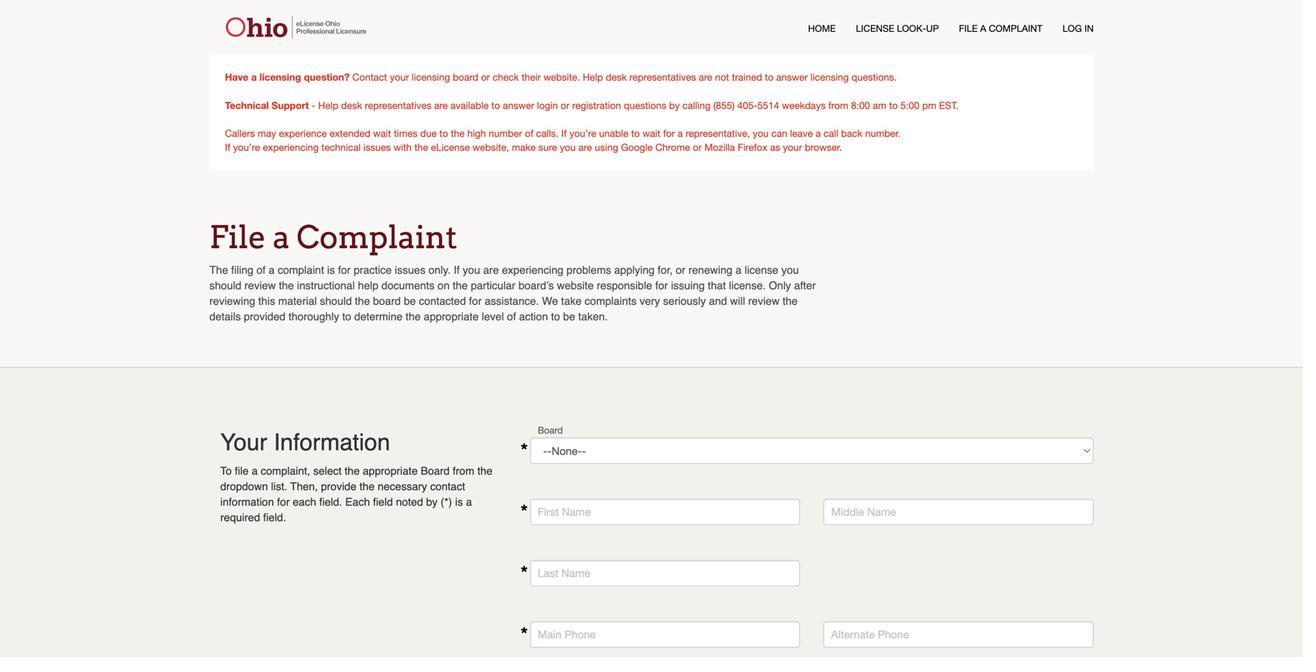 Task type: describe. For each thing, give the bounding box(es) containing it.
as
[[771, 142, 781, 153]]

0 horizontal spatial licensing
[[260, 71, 301, 83]]

not
[[715, 71, 730, 83]]

appropriate inside file a complaint the filing of a complaint is for practice issues only. if you are experiencing problems applying for, or renewing a license you should review the instructional help documents on the particular board's website responsible for issuing that license. only after reviewing this material should the board be contacted for assistance. we take complaints very seriously and will review the details provided thoroughly to determine the appropriate level of action to be taken.
[[424, 310, 479, 323]]

1 horizontal spatial licensing
[[412, 71, 450, 83]]

trained
[[732, 71, 763, 83]]

desk inside technical support - help desk representatives are available to answer login or registration questions by calling (855) 405-5514 weekdays from 8:00 am to 5:00 pm est.
[[341, 100, 362, 111]]

to up google
[[631, 128, 640, 139]]

1 vertical spatial be
[[563, 310, 576, 323]]

0 horizontal spatial if
[[225, 142, 230, 153]]

look-
[[897, 23, 927, 34]]

call
[[824, 128, 839, 139]]

issuing
[[671, 279, 705, 292]]

first
[[538, 506, 559, 518]]

5:00
[[901, 100, 920, 111]]

license
[[745, 264, 779, 276]]

are inside technical support - help desk representatives are available to answer login or registration questions by calling (855) 405-5514 weekdays from 8:00 am to 5:00 pm est.
[[434, 100, 448, 111]]

(*)
[[441, 496, 452, 508]]

a right "up"
[[981, 23, 987, 34]]

calls.
[[536, 128, 559, 139]]

technical
[[322, 142, 361, 153]]

reviewing
[[210, 295, 255, 307]]

file for file a complaint
[[960, 23, 978, 34]]

1 vertical spatial of
[[257, 264, 266, 276]]

determine
[[354, 310, 403, 323]]

are inside callers may experience extended wait times due to the high number of calls. if you're unable to wait for a representative, you can leave a call back number. if you're experiencing technical issues with the elicense website, make sure you are using google chrome or mozilla firefox as your browser.
[[579, 142, 592, 153]]

Main Phone text field
[[530, 622, 801, 648]]

callers
[[225, 128, 255, 139]]

level
[[482, 310, 504, 323]]

calling
[[683, 100, 711, 111]]

2 wait from the left
[[643, 128, 661, 139]]

experiencing inside callers may experience extended wait times due to the high number of calls. if you're unable to wait for a representative, you can leave a call back number. if you're experiencing technical issues with the elicense website, make sure you are using google chrome or mozilla firefox as your browser.
[[263, 142, 319, 153]]

applying
[[615, 264, 655, 276]]

may
[[258, 128, 276, 139]]

complaint,
[[261, 465, 310, 477]]

file for file a complaint the filing of a complaint is for practice issues only. if you are experiencing problems applying for, or renewing a license you should review the instructional help documents on the particular board's website responsible for issuing that license. only after reviewing this material should the board be contacted for assistance. we take complaints very seriously and will review the details provided thoroughly to determine the appropriate level of action to be taken.
[[210, 218, 266, 256]]

First Name text field
[[530, 499, 801, 525]]

to right due
[[440, 128, 448, 139]]

home link
[[809, 22, 836, 35]]

main
[[538, 628, 562, 641]]

firefox
[[738, 142, 768, 153]]

to
[[220, 465, 232, 477]]

complaint
[[278, 264, 324, 276]]

take
[[561, 295, 582, 307]]

weekdays
[[782, 100, 826, 111]]

of inside callers may experience extended wait times due to the high number of calls. if you're unable to wait for a representative, you can leave a call back number. if you're experiencing technical issues with the elicense website, make sure you are using google chrome or mozilla firefox as your browser.
[[525, 128, 534, 139]]

make
[[512, 142, 536, 153]]

instructional
[[297, 279, 355, 292]]

available
[[451, 100, 489, 111]]

phone for alternate phone
[[878, 628, 910, 641]]

to inside the have a licensing question? contact your licensing board or check their website. help desk representatives are not trained to answer licensing questions.
[[765, 71, 774, 83]]

information
[[274, 429, 390, 456]]

problems
[[567, 264, 612, 276]]

(855)
[[714, 100, 735, 111]]

a right have
[[251, 71, 257, 83]]

help
[[358, 279, 379, 292]]

check
[[493, 71, 519, 83]]

details
[[210, 310, 241, 323]]

1 horizontal spatial review
[[749, 295, 780, 307]]

a left call
[[816, 128, 821, 139]]

0 horizontal spatial you're
[[233, 142, 260, 153]]

browser.
[[805, 142, 842, 153]]

number
[[489, 128, 522, 139]]

experience
[[279, 128, 327, 139]]

for inside to file a complaint, select the appropriate board from the dropdown list. then, provide the necessary contact information for each field. each field noted by (*) is a required field.
[[277, 496, 290, 508]]

and
[[709, 295, 727, 307]]

with
[[394, 142, 412, 153]]

their
[[522, 71, 541, 83]]

seriously
[[663, 295, 706, 307]]

support
[[272, 99, 309, 111]]

very
[[640, 295, 660, 307]]

representatives inside the have a licensing question? contact your licensing board or check their website. help desk representatives are not trained to answer licensing questions.
[[630, 71, 696, 83]]

high
[[468, 128, 486, 139]]

responsible
[[597, 279, 653, 292]]

alternate phone
[[832, 628, 910, 641]]

license.
[[729, 279, 766, 292]]

by inside technical support - help desk representatives are available to answer login or registration questions by calling (855) 405-5514 weekdays from 8:00 am to 5:00 pm est.
[[669, 100, 680, 111]]

2 horizontal spatial licensing
[[811, 71, 849, 83]]

information
[[220, 496, 274, 508]]

first name
[[538, 506, 591, 518]]

board inside file a complaint the filing of a complaint is for practice issues only. if you are experiencing problems applying for, or renewing a license you should review the instructional help documents on the particular board's website responsible for issuing that license. only after reviewing this material should the board be contacted for assistance. we take complaints very seriously and will review the details provided thoroughly to determine the appropriate level of action to be taken.
[[373, 295, 401, 307]]

your
[[220, 429, 267, 456]]

complaint for file a complaint the filing of a complaint is for practice issues only. if you are experiencing problems applying for, or renewing a license you should review the instructional help documents on the particular board's website responsible for issuing that license. only after reviewing this material should the board be contacted for assistance. we take complaints very seriously and will review the details provided thoroughly to determine the appropriate level of action to be taken.
[[297, 218, 458, 256]]

a right (*)
[[466, 496, 472, 508]]

est.
[[940, 100, 959, 111]]

up
[[927, 23, 939, 34]]

file a complaint the filing of a complaint is for practice issues only. if you are experiencing problems applying for, or renewing a license you should review the instructional help documents on the particular board's website responsible for issuing that license. only after reviewing this material should the board be contacted for assistance. we take complaints very seriously and will review the details provided thoroughly to determine the appropriate level of action to be taken.
[[210, 218, 816, 323]]

for down particular
[[469, 295, 482, 307]]

your inside the have a licensing question? contact your licensing board or check their website. help desk representatives are not trained to answer licensing questions.
[[390, 71, 409, 83]]

0 vertical spatial field.
[[319, 496, 342, 508]]

5514
[[758, 100, 780, 111]]

you up the firefox
[[753, 128, 769, 139]]

filing
[[231, 264, 254, 276]]

if for experience
[[562, 128, 567, 139]]

home
[[809, 23, 836, 34]]

that
[[708, 279, 726, 292]]

1 vertical spatial field.
[[263, 511, 286, 524]]

representative,
[[686, 128, 750, 139]]

representatives inside technical support - help desk representatives are available to answer login or registration questions by calling (855) 405-5514 weekdays from 8:00 am to 5:00 pm est.
[[365, 100, 432, 111]]

0 vertical spatial board
[[538, 425, 563, 436]]

if for complaint
[[454, 264, 460, 276]]

the
[[210, 264, 228, 276]]

am
[[873, 100, 887, 111]]

registration
[[573, 100, 621, 111]]

log
[[1063, 23, 1083, 34]]

for up instructional
[[338, 264, 351, 276]]

have
[[225, 71, 249, 83]]

experiencing inside file a complaint the filing of a complaint is for practice issues only. if you are experiencing problems applying for, or renewing a license you should review the instructional help documents on the particular board's website responsible for issuing that license. only after reviewing this material should the board be contacted for assistance. we take complaints very seriously and will review the details provided thoroughly to determine the appropriate level of action to be taken.
[[502, 264, 564, 276]]

answer inside the have a licensing question? contact your licensing board or check their website. help desk representatives are not trained to answer licensing questions.
[[777, 71, 808, 83]]

you up only
[[782, 264, 799, 276]]

you up particular
[[463, 264, 480, 276]]

or inside the have a licensing question? contact your licensing board or check their website. help desk representatives are not trained to answer licensing questions.
[[481, 71, 490, 83]]

back
[[842, 128, 863, 139]]



Task type: locate. For each thing, give the bounding box(es) containing it.
be down documents
[[404, 295, 416, 307]]

board
[[538, 425, 563, 436], [421, 465, 450, 477]]

your information
[[220, 429, 390, 456]]

can
[[772, 128, 788, 139]]

0 vertical spatial complaint
[[989, 23, 1043, 34]]

1 horizontal spatial board
[[538, 425, 563, 436]]

0 vertical spatial of
[[525, 128, 534, 139]]

review down only
[[749, 295, 780, 307]]

answer up weekdays
[[777, 71, 808, 83]]

help right the -
[[318, 100, 339, 111]]

complaint up practice
[[297, 218, 458, 256]]

board up available
[[453, 71, 479, 83]]

noted
[[396, 496, 423, 508]]

answer left login
[[503, 100, 535, 111]]

to right available
[[492, 100, 500, 111]]

be down take
[[563, 310, 576, 323]]

0 vertical spatial if
[[562, 128, 567, 139]]

1 vertical spatial you're
[[233, 142, 260, 153]]

are left the not
[[699, 71, 713, 83]]

0 horizontal spatial complaint
[[297, 218, 458, 256]]

0 horizontal spatial from
[[453, 465, 475, 477]]

licensing
[[260, 71, 301, 83], [412, 71, 450, 83], [811, 71, 849, 83]]

1 horizontal spatial complaint
[[989, 23, 1043, 34]]

wait up google
[[643, 128, 661, 139]]

contact
[[430, 480, 465, 493]]

sure
[[539, 142, 557, 153]]

1 horizontal spatial phone
[[878, 628, 910, 641]]

license look-up link
[[856, 22, 939, 35]]

1 vertical spatial review
[[749, 295, 780, 307]]

by left calling
[[669, 100, 680, 111]]

1 vertical spatial your
[[783, 142, 803, 153]]

is inside file a complaint the filing of a complaint is for practice issues only. if you are experiencing problems applying for, or renewing a license you should review the instructional help documents on the particular board's website responsible for issuing that license. only after reviewing this material should the board be contacted for assistance. we take complaints very seriously and will review the details provided thoroughly to determine the appropriate level of action to be taken.
[[327, 264, 335, 276]]

to right am
[[890, 100, 898, 111]]

is up instructional
[[327, 264, 335, 276]]

8:00
[[851, 100, 871, 111]]

1 horizontal spatial answer
[[777, 71, 808, 83]]

be
[[404, 295, 416, 307], [563, 310, 576, 323]]

licensing up weekdays
[[811, 71, 849, 83]]

are
[[699, 71, 713, 83], [434, 100, 448, 111], [579, 142, 592, 153], [483, 264, 499, 276]]

licensing up due
[[412, 71, 450, 83]]

1 horizontal spatial your
[[783, 142, 803, 153]]

alternate
[[832, 628, 875, 641]]

phone right main
[[565, 628, 596, 641]]

1 horizontal spatial issues
[[395, 264, 426, 276]]

help inside technical support - help desk representatives are available to answer login or registration questions by calling (855) 405-5514 weekdays from 8:00 am to 5:00 pm est.
[[318, 100, 339, 111]]

0 vertical spatial representatives
[[630, 71, 696, 83]]

is right (*)
[[455, 496, 463, 508]]

field. down provide
[[319, 496, 342, 508]]

middle
[[832, 506, 865, 518]]

0 vertical spatial your
[[390, 71, 409, 83]]

file right "up"
[[960, 23, 978, 34]]

your right contact
[[390, 71, 409, 83]]

number.
[[866, 128, 901, 139]]

wait left times
[[373, 128, 391, 139]]

appropriate inside to file a complaint, select the appropriate board from the dropdown list. then, provide the necessary contact information for each field. each field noted by (*) is a required field.
[[363, 465, 418, 477]]

file a complaint
[[960, 23, 1043, 34]]

1 horizontal spatial if
[[454, 264, 460, 276]]

or right login
[[561, 100, 570, 111]]

0 horizontal spatial be
[[404, 295, 416, 307]]

from left 8:00
[[829, 100, 849, 111]]

0 horizontal spatial is
[[327, 264, 335, 276]]

2 horizontal spatial if
[[562, 128, 567, 139]]

last name
[[538, 567, 591, 580]]

1 vertical spatial answer
[[503, 100, 535, 111]]

experiencing up board's
[[502, 264, 564, 276]]

action
[[519, 310, 548, 323]]

1 vertical spatial complaint
[[297, 218, 458, 256]]

for inside callers may experience extended wait times due to the high number of calls. if you're unable to wait for a representative, you can leave a call back number. if you're experiencing technical issues with the elicense website, make sure you are using google chrome or mozilla firefox as your browser.
[[664, 128, 675, 139]]

to left determine
[[342, 310, 351, 323]]

1 horizontal spatial experiencing
[[502, 264, 564, 276]]

1 vertical spatial appropriate
[[363, 465, 418, 477]]

appropriate
[[424, 310, 479, 323], [363, 465, 418, 477]]

on
[[438, 279, 450, 292]]

Alternate Phone text field
[[824, 622, 1094, 648]]

desk up registration
[[606, 71, 627, 83]]

or left mozilla
[[693, 142, 702, 153]]

of up make
[[525, 128, 534, 139]]

a up complaint
[[273, 218, 290, 256]]

particular
[[471, 279, 516, 292]]

1 vertical spatial should
[[320, 295, 352, 307]]

1 vertical spatial board
[[421, 465, 450, 477]]

by left (*)
[[426, 496, 438, 508]]

0 horizontal spatial file
[[210, 218, 266, 256]]

2 vertical spatial if
[[454, 264, 460, 276]]

0 vertical spatial file
[[960, 23, 978, 34]]

1 horizontal spatial appropriate
[[424, 310, 479, 323]]

website
[[557, 279, 594, 292]]

phone right alternate
[[878, 628, 910, 641]]

name
[[562, 506, 591, 518], [868, 506, 896, 518], [562, 567, 591, 580]]

are inside file a complaint the filing of a complaint is for practice issues only. if you are experiencing problems applying for, or renewing a license you should review the instructional help documents on the particular board's website responsible for issuing that license. only after reviewing this material should the board be contacted for assistance. we take complaints very seriously and will review the details provided thoroughly to determine the appropriate level of action to be taken.
[[483, 264, 499, 276]]

desk inside the have a licensing question? contact your licensing board or check their website. help desk representatives are not trained to answer licensing questions.
[[606, 71, 627, 83]]

0 vertical spatial is
[[327, 264, 335, 276]]

should down instructional
[[320, 295, 352, 307]]

0 vertical spatial be
[[404, 295, 416, 307]]

main phone
[[538, 628, 596, 641]]

issues up documents
[[395, 264, 426, 276]]

2 vertical spatial of
[[507, 310, 516, 323]]

0 horizontal spatial review
[[245, 279, 276, 292]]

1 vertical spatial experiencing
[[502, 264, 564, 276]]

appropriate down contacted
[[424, 310, 479, 323]]

1 horizontal spatial help
[[583, 71, 603, 83]]

provided
[[244, 310, 286, 323]]

contact
[[353, 71, 387, 83]]

if right only.
[[454, 264, 460, 276]]

or inside technical support - help desk representatives are available to answer login or registration questions by calling (855) 405-5514 weekdays from 8:00 am to 5:00 pm est.
[[561, 100, 570, 111]]

or left check
[[481, 71, 490, 83]]

405-
[[738, 100, 758, 111]]

0 vertical spatial experiencing
[[263, 142, 319, 153]]

a left complaint
[[269, 264, 275, 276]]

a up chrome
[[678, 128, 683, 139]]

unable
[[599, 128, 629, 139]]

board inside to file a complaint, select the appropriate board from the dropdown list. then, provide the necessary contact information for each field. each field noted by (*) is a required field.
[[421, 465, 450, 477]]

file up "filing"
[[210, 218, 266, 256]]

you right sure
[[560, 142, 576, 153]]

2 phone from the left
[[878, 628, 910, 641]]

board up determine
[[373, 295, 401, 307]]

technical support - help desk representatives are available to answer login or registration questions by calling (855) 405-5514 weekdays from 8:00 am to 5:00 pm est.
[[225, 99, 959, 111]]

question?
[[304, 71, 350, 83]]

if right calls.
[[562, 128, 567, 139]]

1 vertical spatial is
[[455, 496, 463, 508]]

should down the
[[210, 279, 242, 292]]

your down leave
[[783, 142, 803, 153]]

or inside callers may experience extended wait times due to the high number of calls. if you're unable to wait for a representative, you can leave a call back number. if you're experiencing technical issues with the elicense website, make sure you are using google chrome or mozilla firefox as your browser.
[[693, 142, 702, 153]]

1 vertical spatial help
[[318, 100, 339, 111]]

0 vertical spatial answer
[[777, 71, 808, 83]]

from inside to file a complaint, select the appropriate board from the dropdown list. then, provide the necessary contact information for each field. each field noted by (*) is a required field.
[[453, 465, 475, 477]]

0 horizontal spatial wait
[[373, 128, 391, 139]]

provide
[[321, 480, 357, 493]]

from up contact
[[453, 465, 475, 477]]

to file a complaint, select the appropriate board from the dropdown list. then, provide the necessary contact information for each field. each field noted by (*) is a required field.
[[220, 465, 493, 524]]

select
[[313, 465, 342, 477]]

for up chrome
[[664, 128, 675, 139]]

your
[[390, 71, 409, 83], [783, 142, 803, 153]]

Last Name text field
[[530, 560, 801, 587]]

1 horizontal spatial desk
[[606, 71, 627, 83]]

are left available
[[434, 100, 448, 111]]

appropriate up "necessary"
[[363, 465, 418, 477]]

are up particular
[[483, 264, 499, 276]]

or inside file a complaint the filing of a complaint is for practice issues only. if you are experiencing problems applying for, or renewing a license you should review the instructional help documents on the particular board's website responsible for issuing that license. only after reviewing this material should the board be contacted for assistance. we take complaints very seriously and will review the details provided thoroughly to determine the appropriate level of action to be taken.
[[676, 264, 686, 276]]

documents
[[382, 279, 435, 292]]

0 horizontal spatial appropriate
[[363, 465, 418, 477]]

for down for, on the top right of page
[[656, 279, 668, 292]]

1 horizontal spatial should
[[320, 295, 352, 307]]

0 horizontal spatial by
[[426, 496, 438, 508]]

callers may experience extended wait times due to the high number of calls. if you're unable to wait for a representative, you can leave a call back number. if you're experiencing technical issues with the elicense website, make sure you are using google chrome or mozilla firefox as your browser.
[[225, 128, 901, 153]]

0 horizontal spatial help
[[318, 100, 339, 111]]

0 horizontal spatial desk
[[341, 100, 362, 111]]

0 horizontal spatial field.
[[263, 511, 286, 524]]

1 vertical spatial representatives
[[365, 100, 432, 111]]

this
[[258, 295, 275, 307]]

0 vertical spatial help
[[583, 71, 603, 83]]

website.
[[544, 71, 580, 83]]

name for first name
[[562, 506, 591, 518]]

leave
[[790, 128, 813, 139]]

1 horizontal spatial of
[[507, 310, 516, 323]]

name right last
[[562, 567, 591, 580]]

1 vertical spatial board
[[373, 295, 401, 307]]

name for last name
[[562, 567, 591, 580]]

1 horizontal spatial representatives
[[630, 71, 696, 83]]

a right file
[[252, 465, 258, 477]]

1 horizontal spatial from
[[829, 100, 849, 111]]

are left using
[[579, 142, 592, 153]]

1 phone from the left
[[565, 628, 596, 641]]

list.
[[271, 480, 287, 493]]

1 horizontal spatial board
[[453, 71, 479, 83]]

complaint left log
[[989, 23, 1043, 34]]

from inside technical support - help desk representatives are available to answer login or registration questions by calling (855) 405-5514 weekdays from 8:00 am to 5:00 pm est.
[[829, 100, 849, 111]]

2 horizontal spatial of
[[525, 128, 534, 139]]

1 horizontal spatial field.
[[319, 496, 342, 508]]

complaint for file a complaint
[[989, 23, 1043, 34]]

after
[[795, 279, 816, 292]]

only.
[[429, 264, 451, 276]]

file a complaint link
[[960, 22, 1043, 35]]

name right first
[[562, 506, 591, 518]]

1 vertical spatial issues
[[395, 264, 426, 276]]

0 vertical spatial you're
[[570, 128, 597, 139]]

0 vertical spatial desk
[[606, 71, 627, 83]]

help inside the have a licensing question? contact your licensing board or check their website. help desk representatives are not trained to answer licensing questions.
[[583, 71, 603, 83]]

answer inside technical support - help desk representatives are available to answer login or registration questions by calling (855) 405-5514 weekdays from 8:00 am to 5:00 pm est.
[[503, 100, 535, 111]]

google
[[621, 142, 653, 153]]

your inside callers may experience extended wait times due to the high number of calls. if you're unable to wait for a representative, you can leave a call back number. if you're experiencing technical issues with the elicense website, make sure you are using google chrome or mozilla firefox as your browser.
[[783, 142, 803, 153]]

1 horizontal spatial wait
[[643, 128, 661, 139]]

log in
[[1063, 23, 1094, 34]]

website,
[[473, 142, 509, 153]]

-
[[312, 100, 316, 111]]

1 horizontal spatial is
[[455, 496, 463, 508]]

0 horizontal spatial issues
[[364, 142, 391, 153]]

0 vertical spatial should
[[210, 279, 242, 292]]

0 vertical spatial by
[[669, 100, 680, 111]]

name right middle
[[868, 506, 896, 518]]

you're
[[570, 128, 597, 139], [233, 142, 260, 153]]

file inside file a complaint the filing of a complaint is for practice issues only. if you are experiencing problems applying for, or renewing a license you should review the instructional help documents on the particular board's website responsible for issuing that license. only after reviewing this material should the board be contacted for assistance. we take complaints very seriously and will review the details provided thoroughly to determine the appropriate level of action to be taken.
[[210, 218, 266, 256]]

Middle Name text field
[[824, 499, 1094, 525]]

help
[[583, 71, 603, 83], [318, 100, 339, 111]]

desk up extended on the top left of the page
[[341, 100, 362, 111]]

necessary
[[378, 480, 427, 493]]

we
[[542, 295, 558, 307]]

field
[[373, 496, 393, 508]]

complaint inside file a complaint the filing of a complaint is for practice issues only. if you are experiencing problems applying for, or renewing a license you should review the instructional help documents on the particular board's website responsible for issuing that license. only after reviewing this material should the board be contacted for assistance. we take complaints very seriously and will review the details provided thoroughly to determine the appropriate level of action to be taken.
[[297, 218, 458, 256]]

issues inside file a complaint the filing of a complaint is for practice issues only. if you are experiencing problems applying for, or renewing a license you should review the instructional help documents on the particular board's website responsible for issuing that license. only after reviewing this material should the board be contacted for assistance. we take complaints very seriously and will review the details provided thoroughly to determine the appropriate level of action to be taken.
[[395, 264, 426, 276]]

0 horizontal spatial representatives
[[365, 100, 432, 111]]

questions.
[[852, 71, 897, 83]]

required
[[220, 511, 260, 524]]

thoroughly
[[289, 310, 339, 323]]

1 vertical spatial desk
[[341, 100, 362, 111]]

middle name
[[832, 506, 896, 518]]

0 horizontal spatial board
[[373, 295, 401, 307]]

issues inside callers may experience extended wait times due to the high number of calls. if you're unable to wait for a representative, you can leave a call back number. if you're experiencing technical issues with the elicense website, make sure you are using google chrome or mozilla firefox as your browser.
[[364, 142, 391, 153]]

issues left with
[[364, 142, 391, 153]]

you're up using
[[570, 128, 597, 139]]

1 vertical spatial by
[[426, 496, 438, 508]]

a up license.
[[736, 264, 742, 276]]

0 vertical spatial from
[[829, 100, 849, 111]]

name for middle name
[[868, 506, 896, 518]]

1 vertical spatial from
[[453, 465, 475, 477]]

are inside the have a licensing question? contact your licensing board or check their website. help desk representatives are not trained to answer licensing questions.
[[699, 71, 713, 83]]

board inside the have a licensing question? contact your licensing board or check their website. help desk representatives are not trained to answer licensing questions.
[[453, 71, 479, 83]]

0 vertical spatial board
[[453, 71, 479, 83]]

1 horizontal spatial be
[[563, 310, 576, 323]]

0 vertical spatial issues
[[364, 142, 391, 153]]

dropdown
[[220, 480, 268, 493]]

assistance.
[[485, 295, 539, 307]]

1 vertical spatial file
[[210, 218, 266, 256]]

if down callers
[[225, 142, 230, 153]]

pm
[[923, 100, 937, 111]]

field.
[[319, 496, 342, 508], [263, 511, 286, 524]]

0 horizontal spatial should
[[210, 279, 242, 292]]

representatives up questions
[[630, 71, 696, 83]]

to right trained
[[765, 71, 774, 83]]

license look-up
[[856, 23, 939, 34]]

board
[[453, 71, 479, 83], [373, 295, 401, 307]]

for down list.
[[277, 496, 290, 508]]

if inside file a complaint the filing of a complaint is for practice issues only. if you are experiencing problems applying for, or renewing a license you should review the instructional help documents on the particular board's website responsible for issuing that license. only after reviewing this material should the board be contacted for assistance. we take complaints very seriously and will review the details provided thoroughly to determine the appropriate level of action to be taken.
[[454, 264, 460, 276]]

1 horizontal spatial by
[[669, 100, 680, 111]]

0 vertical spatial review
[[245, 279, 276, 292]]

a
[[981, 23, 987, 34], [251, 71, 257, 83], [678, 128, 683, 139], [816, 128, 821, 139], [273, 218, 290, 256], [269, 264, 275, 276], [736, 264, 742, 276], [252, 465, 258, 477], [466, 496, 472, 508]]

phone for main phone
[[565, 628, 596, 641]]

complaints
[[585, 295, 637, 307]]

0 vertical spatial appropriate
[[424, 310, 479, 323]]

elicense
[[431, 142, 470, 153]]

login
[[537, 100, 558, 111]]

help up technical support - help desk representatives are available to answer login or registration questions by calling (855) 405-5514 weekdays from 8:00 am to 5:00 pm est.
[[583, 71, 603, 83]]

0 horizontal spatial of
[[257, 264, 266, 276]]

field. down list.
[[263, 511, 286, 524]]

elicense ohio professional licensure image
[[220, 16, 376, 39]]

is inside to file a complaint, select the appropriate board from the dropdown list. then, provide the necessary contact information for each field. each field noted by (*) is a required field.
[[455, 496, 463, 508]]

of right "filing"
[[257, 264, 266, 276]]

licensing up 'support'
[[260, 71, 301, 83]]

answer
[[777, 71, 808, 83], [503, 100, 535, 111]]

1 vertical spatial if
[[225, 142, 230, 153]]

technical
[[225, 99, 269, 111]]

0 horizontal spatial your
[[390, 71, 409, 83]]

0 horizontal spatial board
[[421, 465, 450, 477]]

review up this
[[245, 279, 276, 292]]

by inside to file a complaint, select the appropriate board from the dropdown list. then, provide the necessary contact information for each field. each field noted by (*) is a required field.
[[426, 496, 438, 508]]

times
[[394, 128, 418, 139]]

1 horizontal spatial file
[[960, 23, 978, 34]]

1 horizontal spatial you're
[[570, 128, 597, 139]]

of down 'assistance.'
[[507, 310, 516, 323]]

each
[[345, 496, 370, 508]]

0 horizontal spatial answer
[[503, 100, 535, 111]]

experiencing down experience
[[263, 142, 319, 153]]

0 horizontal spatial experiencing
[[263, 142, 319, 153]]

or right for, on the top right of page
[[676, 264, 686, 276]]

representatives up times
[[365, 100, 432, 111]]

to down we
[[551, 310, 560, 323]]

will
[[731, 295, 746, 307]]

then,
[[290, 480, 318, 493]]

file
[[960, 23, 978, 34], [210, 218, 266, 256]]

you're down callers
[[233, 142, 260, 153]]

1 wait from the left
[[373, 128, 391, 139]]

0 horizontal spatial phone
[[565, 628, 596, 641]]



Task type: vqa. For each thing, say whether or not it's contained in the screenshot.
desk to the top
yes



